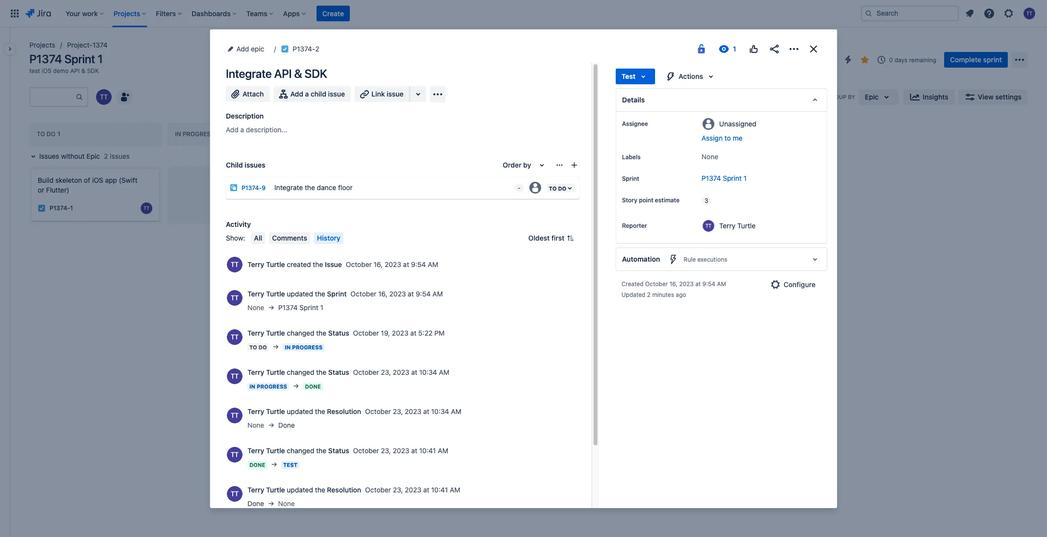 Task type: vqa. For each thing, say whether or not it's contained in the screenshot.
"16," within CREATED OCTOBER 16, 2023 AT 9:54 AM UPDATED 2 MINUTES AGO
yes



Task type: locate. For each thing, give the bounding box(es) containing it.
5:22
[[418, 329, 432, 337]]

3 updated from the top
[[287, 486, 313, 494]]

story
[[622, 197, 638, 203]]

add left the child
[[290, 90, 303, 98]]

comments
[[272, 234, 307, 242]]

1 vertical spatial to do
[[249, 344, 267, 351]]

sprint down 'project-'
[[64, 52, 95, 66]]

all
[[254, 234, 262, 242]]

add epic button
[[226, 43, 267, 55]]

issue type: subtask image
[[230, 184, 237, 192]]

to do inside integrate api & sdk dialog
[[249, 344, 267, 351]]

test ios demo api & sdk element
[[29, 67, 99, 75]]

p1374 sprint 1 link
[[702, 174, 747, 182]]

link issue
[[371, 90, 403, 98]]

2
[[315, 45, 319, 53], [104, 152, 108, 160], [485, 195, 488, 202], [647, 291, 651, 298]]

2 vertical spatial status
[[328, 447, 349, 455]]

ios right test
[[42, 67, 51, 74]]

1 horizontal spatial sdk
[[304, 67, 327, 80]]

a for description...
[[240, 126, 244, 134]]

2 vertical spatial p1374
[[278, 304, 297, 312]]

0 vertical spatial status
[[328, 329, 349, 337]]

0 horizontal spatial api
[[70, 67, 80, 74]]

add down description
[[226, 126, 238, 134]]

9:54
[[411, 261, 426, 269], [703, 280, 716, 287], [416, 290, 431, 298]]

16, up 19,
[[378, 290, 387, 298]]

issue right the link
[[387, 90, 403, 98]]

2 inside created october 16, 2023 at 9:54 am updated 2 minutes ago
[[647, 291, 651, 298]]

1 vertical spatial task image
[[452, 194, 460, 202]]

2 vertical spatial 9:54
[[416, 290, 431, 298]]

terry turtle updated the resolution october 23, 2023 at 10:41 am
[[247, 486, 460, 494]]

& left - button
[[495, 176, 500, 184]]

16, up 'ago'
[[670, 280, 678, 287]]

none
[[702, 153, 719, 161], [247, 304, 264, 312], [247, 421, 264, 429], [278, 500, 295, 508]]

automation
[[622, 255, 660, 263]]

1 vertical spatial status
[[328, 368, 349, 376]]

turtle for terry turtle updated the resolution october 23, 2023 at 10:41 am
[[266, 486, 285, 494]]

menu bar
[[249, 232, 345, 244]]

1 vertical spatial 16,
[[670, 280, 678, 287]]

1 horizontal spatial do
[[258, 344, 267, 351]]

do inside integrate api & sdk dialog
[[258, 344, 267, 351]]

0 vertical spatial add
[[236, 45, 249, 53]]

3 down unassigned icon
[[535, 195, 539, 202]]

0 vertical spatial progress
[[183, 131, 215, 138]]

search image
[[865, 10, 873, 17]]

created october 16, 2023 at 9:54 am updated 2 minutes ago
[[622, 280, 726, 298]]

insights
[[923, 93, 949, 101]]

2 updated from the top
[[287, 408, 313, 416]]

2 vertical spatial updated
[[287, 486, 313, 494]]

19,
[[381, 329, 390, 337]]

issues right 'child' at the left top of the page
[[244, 161, 265, 169]]

activity
[[226, 220, 251, 228]]

& up add a child issue button
[[294, 67, 302, 80]]

0 vertical spatial in
[[175, 131, 181, 138]]

p1374-2 inside integrate api & sdk dialog
[[293, 45, 319, 53]]

star p1374 board image
[[859, 54, 871, 66]]

comments button
[[269, 232, 310, 244]]

test inside dropdown button
[[622, 72, 636, 80]]

resolution down terry turtle changed the status october 23, 2023 at 10:41 am
[[327, 486, 361, 494]]

terry turtle changed the status october 23, 2023 at 10:34 am
[[247, 368, 449, 376]]

1 vertical spatial p1374
[[702, 174, 721, 182]]

sprint inside p1374 sprint 1 test ios demo api & sdk
[[64, 52, 95, 66]]

add people image
[[119, 91, 130, 103]]

1 vertical spatial issues
[[244, 161, 265, 169]]

16, for terry turtle created the issue october 16, 2023 at 9:54 am
[[373, 261, 383, 269]]

epic
[[251, 45, 264, 53]]

2023 inside created october 16, 2023 at 9:54 am updated 2 minutes ago
[[679, 280, 694, 287]]

0 vertical spatial 10:34
[[419, 368, 437, 376]]

0 horizontal spatial by
[[523, 161, 531, 169]]

1 vertical spatial do
[[258, 344, 267, 351]]

0 horizontal spatial p1374-2 link
[[293, 43, 319, 55]]

integrate api & sdk inside integrate api & sdk dialog
[[226, 67, 327, 80]]

oldest first
[[528, 234, 564, 242]]

task image
[[38, 204, 46, 212]]

add left epic at the top of page
[[236, 45, 249, 53]]

0 vertical spatial 16,
[[373, 261, 383, 269]]

a inside button
[[305, 90, 309, 98]]

add inside button
[[290, 90, 303, 98]]

add for add a child issue
[[290, 90, 303, 98]]

to inside integrate api & sdk dialog
[[249, 344, 257, 351]]

at for terry turtle updated the resolution october 23, 2023 at 10:34 am
[[423, 408, 429, 416]]

first
[[551, 234, 564, 242]]

2 horizontal spatial progress
[[292, 344, 322, 351]]

at inside created october 16, 2023 at 9:54 am updated 2 minutes ago
[[696, 280, 701, 287]]

at for terry turtle changed the status october 19, 2023 at 5:22 pm
[[410, 329, 416, 337]]

2 changed from the top
[[287, 368, 314, 376]]

2023 for terry turtle changed the status october 23, 2023 at 10:34 am
[[393, 368, 409, 376]]

ios inside p1374 sprint 1 test ios demo api & sdk
[[42, 67, 51, 74]]

issue inside button
[[387, 90, 403, 98]]

p1374-9
[[241, 185, 265, 191]]

terry for terry turtle
[[719, 222, 736, 230]]

0 horizontal spatial do
[[47, 131, 55, 138]]

Search field
[[861, 6, 959, 21]]

3 down p1374 sprint 1 link
[[705, 197, 708, 204]]

0 horizontal spatial a
[[240, 126, 244, 134]]

floor
[[338, 183, 353, 191]]

2 vertical spatial 16,
[[378, 290, 387, 298]]

automations menu button icon image
[[842, 54, 854, 65]]

p1374- for right p1374-2 'link'
[[464, 195, 485, 202]]

by for order by
[[523, 161, 531, 169]]

1 changed from the top
[[287, 329, 314, 337]]

oldest
[[528, 234, 550, 242]]

2 vertical spatial progress
[[257, 384, 287, 390]]

0 vertical spatial p1374-2
[[293, 45, 319, 53]]

progress
[[183, 131, 215, 138], [292, 344, 322, 351], [257, 384, 287, 390]]

2 issue from the left
[[387, 90, 403, 98]]

turtle
[[738, 222, 756, 230], [266, 261, 285, 269], [266, 290, 285, 298], [266, 329, 285, 337], [266, 368, 285, 376], [266, 408, 285, 416], [266, 447, 285, 455], [266, 486, 285, 494]]

0 horizontal spatial integrate api & sdk
[[226, 67, 327, 80]]

1 vertical spatial to
[[249, 344, 257, 351]]

0 horizontal spatial p1374
[[29, 52, 62, 66]]

a down description
[[240, 126, 244, 134]]

0 vertical spatial 10:41
[[419, 447, 436, 455]]

1 down 1374
[[97, 52, 103, 66]]

1 updated from the top
[[287, 290, 313, 298]]

sdk up add a child issue
[[304, 67, 327, 80]]

p1374 down created
[[278, 304, 297, 312]]

1 inside p1374 sprint 1 test ios demo api & sdk
[[97, 52, 103, 66]]

child
[[226, 161, 243, 169]]

am for terry turtle changed the status october 23, 2023 at 10:41 am
[[438, 447, 448, 455]]

23, for terry turtle updated the resolution october 23, 2023 at 10:34 am
[[393, 408, 403, 416]]

0 vertical spatial a
[[305, 90, 309, 98]]

menu bar containing all
[[249, 232, 345, 244]]

ios right "of"
[[92, 176, 103, 184]]

issue right the child
[[328, 90, 345, 98]]

issues without epic 2 issues
[[39, 152, 130, 160]]

unassigned image
[[529, 182, 541, 194]]

1 vertical spatial p1374-2 link
[[464, 194, 488, 203]]

2 vertical spatial in
[[249, 384, 255, 390]]

0 vertical spatial changed
[[287, 329, 314, 337]]

terry turtle changed the status october 23, 2023 at 10:41 am
[[247, 447, 448, 455]]

assignee pin to top. only you can see pinned fields. image
[[650, 120, 658, 127]]

sdk down project-1374 link on the top of the page
[[87, 67, 99, 74]]

add a child issue button
[[273, 86, 351, 102]]

16,
[[373, 261, 383, 269], [670, 280, 678, 287], [378, 290, 387, 298]]

1 horizontal spatial by
[[848, 94, 855, 100]]

api right the demo
[[70, 67, 80, 74]]

am for terry turtle updated the resolution october 23, 2023 at 10:41 am
[[450, 486, 460, 494]]

0 vertical spatial ios
[[42, 67, 51, 74]]

sdk down order
[[502, 176, 516, 184]]

1 horizontal spatial to
[[249, 344, 257, 351]]

0 horizontal spatial in
[[175, 131, 181, 138]]

p1374 sprint 1 down created
[[278, 304, 323, 312]]

p1374-
[[293, 45, 315, 53], [241, 185, 262, 191], [464, 195, 485, 202], [50, 205, 70, 212]]

a left the child
[[305, 90, 309, 98]]

2 vertical spatial add
[[226, 126, 238, 134]]

1 vertical spatial test
[[283, 462, 297, 468]]

integrate api & sdk down epic at the top of page
[[226, 67, 327, 80]]

by right "group"
[[848, 94, 855, 100]]

in progress
[[175, 131, 215, 138], [285, 344, 322, 351], [249, 384, 287, 390]]

am for terry turtle changed the status october 23, 2023 at 10:34 am
[[439, 368, 449, 376]]

am for terry turtle updated the sprint october 16, 2023 at 9:54 am
[[432, 290, 443, 298]]

terry turtle updated the resolution october 23, 2023 at 10:34 am
[[247, 408, 461, 416]]

history button
[[314, 232, 343, 244]]

terry for terry turtle changed the status october 23, 2023 at 10:41 am
[[247, 447, 264, 455]]

status down 'terry turtle changed the status october 19, 2023 at 5:22 pm'
[[328, 368, 349, 376]]

api inside dialog
[[274, 67, 291, 80]]

at for terry turtle changed the status october 23, 2023 at 10:34 am
[[411, 368, 417, 376]]

by inside order by dropdown button
[[523, 161, 531, 169]]

2023 for terry turtle changed the status october 19, 2023 at 5:22 pm
[[392, 329, 408, 337]]

1 horizontal spatial ios
[[92, 176, 103, 184]]

configure
[[784, 281, 816, 289]]

1 horizontal spatial integrate api & sdk
[[452, 176, 516, 184]]

0 horizontal spatial integrate
[[226, 67, 271, 80]]

1 status from the top
[[328, 329, 349, 337]]

1 vertical spatial a
[[240, 126, 244, 134]]

2023 for terry turtle updated the sprint october 16, 2023 at 9:54 am
[[389, 290, 406, 298]]

& right the demo
[[81, 67, 85, 74]]

terry for terry turtle changed the status october 23, 2023 at 10:34 am
[[247, 368, 264, 376]]

2 vertical spatial changed
[[287, 447, 314, 455]]

resolution for october 23, 2023 at 10:34 am
[[327, 408, 361, 416]]

3 changed from the top
[[287, 447, 314, 455]]

3
[[535, 195, 539, 202], [705, 197, 708, 204]]

0 vertical spatial integrate api & sdk
[[226, 67, 327, 80]]

all button
[[251, 232, 265, 244]]

1 horizontal spatial integrate
[[274, 183, 303, 191]]

1 issue from the left
[[328, 90, 345, 98]]

turtle for terry turtle
[[738, 222, 756, 230]]

1 vertical spatial p1374-2
[[464, 195, 488, 202]]

create button
[[317, 6, 350, 21]]

1 vertical spatial progress
[[292, 344, 322, 351]]

0 vertical spatial updated
[[287, 290, 313, 298]]

9:54 inside created october 16, 2023 at 9:54 am updated 2 minutes ago
[[703, 280, 716, 287]]

add inside popup button
[[236, 45, 249, 53]]

0 vertical spatial to
[[37, 131, 45, 138]]

the for terry turtle updated the resolution october 23, 2023 at 10:34 am
[[315, 408, 325, 416]]

add app image
[[432, 88, 444, 100]]

2023 for terry turtle updated the resolution october 23, 2023 at 10:34 am
[[405, 408, 421, 416]]

0 horizontal spatial to do
[[37, 131, 55, 138]]

issue actions image
[[556, 161, 563, 169]]

resolution
[[327, 408, 361, 416], [327, 486, 361, 494]]

16, up terry turtle updated the sprint october 16, 2023 at 9:54 am
[[373, 261, 383, 269]]

10:41 for terry turtle updated the resolution october 23, 2023 at 10:41 am
[[431, 486, 448, 494]]

0 vertical spatial 9:54
[[411, 261, 426, 269]]

1 horizontal spatial &
[[294, 67, 302, 80]]

1 horizontal spatial in
[[249, 384, 255, 390]]

2 horizontal spatial p1374
[[702, 174, 721, 182]]

2 horizontal spatial in
[[285, 344, 291, 351]]

1 vertical spatial ios
[[92, 176, 103, 184]]

status down terry turtle updated the sprint october 16, 2023 at 9:54 am
[[328, 329, 349, 337]]

by
[[848, 94, 855, 100], [523, 161, 531, 169]]

0 vertical spatial p1374-2 link
[[293, 43, 319, 55]]

1 horizontal spatial p1374-2
[[464, 195, 488, 202]]

issues up (swift at left
[[110, 152, 130, 160]]

story point estimate
[[622, 197, 680, 203]]

a
[[305, 90, 309, 98], [240, 126, 244, 134]]

task image
[[281, 45, 289, 53], [452, 194, 460, 202]]

terry turtle changed the status october 19, 2023 at 5:22 pm
[[247, 329, 445, 337]]

changed for october 19, 2023 at 5:22 pm
[[287, 329, 314, 337]]

jira image
[[25, 8, 51, 19], [25, 8, 51, 19]]

october for terry turtle changed the status october 23, 2023 at 10:41 am
[[353, 447, 379, 455]]

done
[[305, 384, 321, 390], [278, 421, 295, 429], [249, 462, 265, 468], [247, 500, 264, 508]]

integrate api & sdk down order
[[452, 176, 516, 184]]

p1374 sprint 1
[[702, 174, 747, 182], [278, 304, 323, 312]]

0 horizontal spatial 3
[[535, 195, 539, 202]]

0 vertical spatial do
[[47, 131, 55, 138]]

pm
[[434, 329, 445, 337]]

integrate
[[226, 67, 271, 80], [452, 176, 481, 184], [274, 183, 303, 191]]

status up the terry turtle updated the resolution october 23, 2023 at 10:41 am on the left of the page
[[328, 447, 349, 455]]

story point estimate pin to top. only you can see pinned fields. image
[[624, 204, 632, 212]]

of
[[84, 176, 90, 184]]

0 vertical spatial p1374
[[29, 52, 62, 66]]

3 status from the top
[[328, 447, 349, 455]]

child
[[311, 90, 326, 98]]

1 vertical spatial changed
[[287, 368, 314, 376]]

0 horizontal spatial p1374-2
[[293, 45, 319, 53]]

sdk inside p1374 sprint 1 test ios demo api & sdk
[[87, 67, 99, 74]]

issues
[[110, 152, 130, 160], [244, 161, 265, 169]]

1 horizontal spatial issue
[[387, 90, 403, 98]]

1 horizontal spatial 3
[[705, 197, 708, 204]]

status for october 23, 2023 at 10:34 am
[[328, 368, 349, 376]]

0 horizontal spatial test
[[283, 462, 297, 468]]

p1374 down assign
[[702, 174, 721, 182]]

0 horizontal spatial &
[[81, 67, 85, 74]]

integrate api & sdk dialog
[[210, 29, 837, 537]]

2 resolution from the top
[[327, 486, 361, 494]]

changed
[[287, 329, 314, 337], [287, 368, 314, 376], [287, 447, 314, 455]]

terry
[[719, 222, 736, 230], [247, 261, 264, 269], [247, 290, 264, 298], [247, 329, 264, 337], [247, 368, 264, 376], [247, 408, 264, 416], [247, 447, 264, 455], [247, 486, 264, 494]]

0 horizontal spatial p1374 sprint 1
[[278, 304, 323, 312]]

0 vertical spatial test
[[622, 72, 636, 80]]

1 vertical spatial 10:34
[[431, 408, 449, 416]]

issue inside button
[[328, 90, 345, 98]]

p1374 sprint 1 down assign to me on the right
[[702, 174, 747, 182]]

23, for terry turtle updated the resolution october 23, 2023 at 10:41 am
[[393, 486, 403, 494]]

at
[[403, 261, 409, 269], [696, 280, 701, 287], [408, 290, 414, 298], [410, 329, 416, 337], [411, 368, 417, 376], [423, 408, 429, 416], [411, 447, 417, 455], [423, 486, 429, 494]]

issues
[[39, 152, 59, 160]]

terry turtle image
[[96, 89, 112, 105]]

by for group by
[[848, 94, 855, 100]]

2 status from the top
[[328, 368, 349, 376]]

1 resolution from the top
[[327, 408, 361, 416]]

to do
[[37, 131, 55, 138], [249, 344, 267, 351]]

p1374 down 'projects' link
[[29, 52, 62, 66]]

0 days remaining
[[889, 56, 937, 63]]

1 vertical spatial resolution
[[327, 486, 361, 494]]

executions
[[698, 256, 728, 263]]

1 vertical spatial 9:54
[[703, 280, 716, 287]]

&
[[294, 67, 302, 80], [81, 67, 85, 74], [495, 176, 500, 184]]

sprint down terry turtle updated the sprint october 16, 2023 at 9:54 am
[[299, 304, 318, 312]]

status
[[328, 329, 349, 337], [328, 368, 349, 376], [328, 447, 349, 455]]

0 horizontal spatial issues
[[110, 152, 130, 160]]

api up add a child issue button
[[274, 67, 291, 80]]

changed for october 23, 2023 at 10:41 am
[[287, 447, 314, 455]]

p1374-2 for right p1374-2 'link'
[[464, 195, 488, 202]]

0 vertical spatial resolution
[[327, 408, 361, 416]]

by right order
[[523, 161, 531, 169]]

remaining
[[909, 56, 937, 63]]

point
[[639, 197, 654, 203]]

resolution up terry turtle changed the status october 23, 2023 at 10:41 am
[[327, 408, 361, 416]]

1 vertical spatial updated
[[287, 408, 313, 416]]

1 horizontal spatial progress
[[257, 384, 287, 390]]

1 down assign to me button
[[744, 174, 747, 182]]

sdk
[[304, 67, 327, 80], [87, 67, 99, 74], [502, 176, 516, 184]]

-
[[518, 185, 520, 191]]

add
[[236, 45, 249, 53], [290, 90, 303, 98], [226, 126, 238, 134]]

history
[[317, 234, 340, 242]]

1 horizontal spatial to do
[[249, 344, 267, 351]]

api left - button
[[483, 176, 493, 184]]

link web pages and more image
[[412, 88, 424, 100]]

0 horizontal spatial issue
[[328, 90, 345, 98]]

9:54 for terry turtle created the issue october 16, 2023 at 9:54 am
[[411, 261, 426, 269]]

Search this board text field
[[30, 88, 75, 106]]

p1374
[[29, 52, 62, 66], [702, 174, 721, 182], [278, 304, 297, 312]]

am inside created october 16, 2023 at 9:54 am updated 2 minutes ago
[[717, 280, 726, 287]]

terry turtle
[[719, 222, 756, 230]]

order
[[503, 161, 521, 169]]

days
[[895, 56, 908, 63]]

automation element
[[616, 248, 828, 271]]

primary element
[[6, 0, 861, 27]]

1 vertical spatial by
[[523, 161, 531, 169]]

at for terry turtle updated the resolution october 23, 2023 at 10:41 am
[[423, 486, 429, 494]]

2 horizontal spatial integrate
[[452, 176, 481, 184]]

build skeleton of ios app (swift or flutter)
[[38, 176, 137, 194]]

me
[[733, 134, 743, 142]]

resolution for october 23, 2023 at 10:41 am
[[327, 486, 361, 494]]

sprint down to
[[723, 174, 742, 182]]

ios
[[42, 67, 51, 74], [92, 176, 103, 184]]

rule executions
[[684, 256, 728, 263]]

0 vertical spatial task image
[[281, 45, 289, 53]]



Task type: describe. For each thing, give the bounding box(es) containing it.
9:54 for terry turtle updated the sprint october 16, 2023 at 9:54 am
[[416, 290, 431, 298]]

assign
[[702, 134, 723, 142]]

updated for none
[[287, 486, 313, 494]]

1 down terry turtle updated the sprint october 16, 2023 at 9:54 am
[[320, 304, 323, 312]]

create banner
[[0, 0, 1047, 27]]

test button
[[616, 69, 655, 84]]

10:34 for terry turtle changed the status october 23, 2023 at 10:34 am
[[419, 368, 437, 376]]

p1374-1
[[50, 205, 73, 212]]

1374
[[92, 41, 108, 49]]

am for terry turtle created the issue october 16, 2023 at 9:54 am
[[428, 261, 438, 269]]

link issue button
[[355, 86, 410, 102]]

complete
[[950, 56, 982, 64]]

sprint down labels
[[622, 175, 639, 182]]

10:41 for terry turtle changed the status october 23, 2023 at 10:41 am
[[419, 447, 436, 455]]

turtle for terry turtle updated the sprint october 16, 2023 at 9:54 am
[[266, 290, 285, 298]]

changed for october 23, 2023 at 10:34 am
[[287, 368, 314, 376]]

created
[[287, 261, 311, 269]]

labels pin to top. only you can see pinned fields. image
[[643, 153, 651, 161]]

status for october 23, 2023 at 10:41 am
[[328, 447, 349, 455]]

api inside p1374 sprint 1 test ios demo api & sdk
[[70, 67, 80, 74]]

terry for terry turtle updated the resolution october 23, 2023 at 10:41 am
[[247, 486, 264, 494]]

1 down skeleton
[[70, 205, 73, 212]]

app
[[105, 176, 117, 184]]

the for terry turtle changed the status october 19, 2023 at 5:22 pm
[[316, 329, 326, 337]]

2 horizontal spatial sdk
[[502, 176, 516, 184]]

rule
[[684, 256, 696, 263]]

0 vertical spatial to do
[[37, 131, 55, 138]]

16, inside created october 16, 2023 at 9:54 am updated 2 minutes ago
[[670, 280, 678, 287]]

& inside p1374 sprint 1 test ios demo api & sdk
[[81, 67, 85, 74]]

turtle for terry turtle updated the resolution october 23, 2023 at 10:34 am
[[266, 408, 285, 416]]

1 vertical spatial integrate api & sdk
[[452, 176, 516, 184]]

group by
[[827, 94, 855, 100]]

updated for done
[[287, 408, 313, 416]]

1 vertical spatial in progress
[[285, 344, 322, 351]]

build
[[38, 176, 54, 184]]

9
[[262, 185, 265, 191]]

1 horizontal spatial p1374-2 link
[[464, 194, 488, 203]]

2 vertical spatial in progress
[[249, 384, 287, 390]]

p1374-2 link inside integrate api & sdk dialog
[[293, 43, 319, 55]]

complete sprint
[[950, 56, 1002, 64]]

assign to me button
[[702, 133, 817, 143]]

description...
[[246, 126, 287, 134]]

integrate the dance floor link
[[270, 178, 511, 198]]

attach
[[242, 90, 264, 98]]

labels
[[622, 153, 641, 160]]

2023 for terry turtle created the issue october 16, 2023 at 9:54 am
[[384, 261, 401, 269]]

project-1374 link
[[67, 39, 108, 51]]

copy link to issue image
[[317, 45, 325, 52]]

without
[[61, 152, 85, 160]]

0 days remaining image
[[876, 54, 888, 66]]

unassigned image
[[555, 193, 567, 204]]

0 vertical spatial in progress
[[175, 131, 215, 138]]

october for terry turtle updated the resolution october 23, 2023 at 10:34 am
[[365, 408, 391, 416]]

ios inside build skeleton of ios app (swift or flutter)
[[92, 176, 103, 184]]

the for terry turtle updated the resolution october 23, 2023 at 10:41 am
[[315, 486, 325, 494]]

add a description...
[[226, 126, 287, 134]]

2 horizontal spatial &
[[495, 176, 500, 184]]

0 vertical spatial p1374 sprint 1
[[702, 174, 747, 182]]

terry for terry turtle updated the sprint october 16, 2023 at 9:54 am
[[247, 290, 264, 298]]

actions
[[679, 72, 703, 80]]

1 vertical spatial in
[[285, 344, 291, 351]]

projects
[[29, 41, 55, 49]]

unassigned
[[719, 120, 757, 128]]

p1374 inside p1374 sprint 1 test ios demo api & sdk
[[29, 52, 62, 66]]

0 vertical spatial issues
[[110, 152, 130, 160]]

terry for terry turtle changed the status october 19, 2023 at 5:22 pm
[[247, 329, 264, 337]]

complete sprint button
[[945, 52, 1008, 68]]

1 horizontal spatial task image
[[452, 194, 460, 202]]

a for child
[[305, 90, 309, 98]]

october for terry turtle changed the status october 19, 2023 at 5:22 pm
[[353, 329, 379, 337]]

(swift
[[119, 176, 137, 184]]

0 horizontal spatial task image
[[281, 45, 289, 53]]

assignee
[[622, 120, 648, 127]]

minutes
[[652, 291, 674, 298]]

& inside dialog
[[294, 67, 302, 80]]

23, for terry turtle changed the status october 23, 2023 at 10:34 am
[[381, 368, 391, 376]]

description
[[226, 112, 264, 120]]

newest first image
[[566, 234, 574, 242]]

project-
[[67, 41, 92, 49]]

turtle for terry turtle created the issue october 16, 2023 at 9:54 am
[[266, 261, 285, 269]]

turtle for terry turtle changed the status october 19, 2023 at 5:22 pm
[[266, 329, 285, 337]]

reporter
[[622, 222, 647, 229]]

attach button
[[226, 86, 270, 102]]

- button
[[511, 178, 524, 194]]

details
[[622, 96, 645, 104]]

1 vertical spatial p1374 sprint 1
[[278, 304, 323, 312]]

test
[[29, 67, 40, 74]]

p1374-2 for p1374-2 'link' within integrate api & sdk dialog
[[293, 45, 319, 53]]

dance
[[317, 183, 336, 191]]

0 horizontal spatial to
[[37, 131, 45, 138]]

sprint down issue
[[327, 290, 346, 298]]

insights button
[[904, 89, 955, 105]]

23, for terry turtle changed the status october 23, 2023 at 10:41 am
[[381, 447, 391, 455]]

details element
[[616, 88, 828, 112]]

sdk inside dialog
[[304, 67, 327, 80]]

assignee: terry turtle image
[[141, 202, 152, 214]]

link
[[371, 90, 385, 98]]

share image
[[769, 43, 781, 55]]

p1374 sprint 1 test ios demo api & sdk
[[29, 52, 103, 74]]

terry for terry turtle created the issue october 16, 2023 at 9:54 am
[[247, 261, 264, 269]]

october for terry turtle updated the resolution october 23, 2023 at 10:41 am
[[365, 486, 391, 494]]

projects link
[[29, 39, 55, 51]]

create child image
[[570, 161, 578, 169]]

actions button
[[659, 69, 723, 84]]

created
[[622, 280, 644, 287]]

at for terry turtle changed the status october 23, 2023 at 10:41 am
[[411, 447, 417, 455]]

oldest first button
[[522, 232, 580, 244]]

child issues
[[226, 161, 265, 169]]

configure link
[[764, 277, 822, 293]]

turtle for terry turtle changed the status october 23, 2023 at 10:34 am
[[266, 368, 285, 376]]

the for terry turtle changed the status october 23, 2023 at 10:41 am
[[316, 447, 326, 455]]

create column image
[[584, 124, 596, 136]]

demo
[[53, 67, 69, 74]]

updated for p1374 sprint 1
[[287, 290, 313, 298]]

add for add epic
[[236, 45, 249, 53]]

status for october 19, 2023 at 5:22 pm
[[328, 329, 349, 337]]

october inside created october 16, 2023 at 9:54 am updated 2 minutes ago
[[645, 280, 668, 287]]

p1374-1 link
[[50, 204, 73, 212]]

0 horizontal spatial progress
[[183, 131, 215, 138]]

ago
[[676, 291, 686, 298]]

menu bar inside integrate api & sdk dialog
[[249, 232, 345, 244]]

the for terry turtle created the issue october 16, 2023 at 9:54 am
[[313, 261, 323, 269]]

estimate
[[655, 197, 680, 203]]

16, for terry turtle updated the sprint october 16, 2023 at 9:54 am
[[378, 290, 387, 298]]

to do element
[[37, 131, 62, 138]]

p1374- for p1374-1 link
[[50, 205, 70, 212]]

0 of 1 child issues complete image
[[545, 194, 552, 202]]

epic
[[87, 152, 100, 160]]

10:34 for terry turtle updated the resolution october 23, 2023 at 10:34 am
[[431, 408, 449, 416]]

order by button
[[497, 157, 554, 173]]

october for terry turtle updated the sprint october 16, 2023 at 9:54 am
[[350, 290, 376, 298]]

show:
[[226, 234, 245, 242]]

p1374-9 link
[[241, 185, 265, 191]]

the for terry turtle updated the sprint october 16, 2023 at 9:54 am
[[315, 290, 325, 298]]

skeleton
[[55, 176, 82, 184]]

issue
[[325, 261, 342, 269]]

3 inside integrate api & sdk dialog
[[705, 197, 708, 204]]

the for terry turtle changed the status october 23, 2023 at 10:34 am
[[316, 368, 326, 376]]

am for terry turtle updated the resolution october 23, 2023 at 10:34 am
[[451, 408, 461, 416]]

turtle for terry turtle changed the status october 23, 2023 at 10:41 am
[[266, 447, 285, 455]]

october for terry turtle changed the status october 23, 2023 at 10:34 am
[[353, 368, 379, 376]]

actions image
[[788, 43, 800, 55]]

2 horizontal spatial api
[[483, 176, 493, 184]]

vote options: no one has voted for this issue yet. image
[[748, 43, 760, 55]]

to
[[725, 134, 731, 142]]

integrate the dance floor
[[274, 183, 353, 191]]

sprint
[[984, 56, 1002, 64]]

october for terry turtle created the issue october 16, 2023 at 9:54 am
[[346, 261, 372, 269]]

2023 for terry turtle updated the resolution october 23, 2023 at 10:41 am
[[405, 486, 421, 494]]

0 of 1 child issues complete image
[[545, 194, 552, 202]]

2023 for terry turtle changed the status october 23, 2023 at 10:41 am
[[393, 447, 409, 455]]

terry turtle created the issue october 16, 2023 at 9:54 am
[[247, 261, 438, 269]]

group
[[827, 94, 847, 100]]

add for add a description...
[[226, 126, 238, 134]]

flutter)
[[46, 186, 69, 194]]

close image
[[808, 43, 820, 55]]

create
[[322, 9, 344, 17]]

issues inside integrate api & sdk dialog
[[244, 161, 265, 169]]

updated
[[622, 291, 646, 298]]

terry for terry turtle updated the resolution october 23, 2023 at 10:34 am
[[247, 408, 264, 416]]

1 horizontal spatial p1374
[[278, 304, 297, 312]]

at for terry turtle updated the sprint october 16, 2023 at 9:54 am
[[408, 290, 414, 298]]

insights image
[[909, 91, 921, 103]]

order by
[[503, 161, 531, 169]]

p1374- for p1374-2 'link' within integrate api & sdk dialog
[[293, 45, 315, 53]]

at for terry turtle created the issue october 16, 2023 at 9:54 am
[[403, 261, 409, 269]]

0
[[889, 56, 893, 63]]



